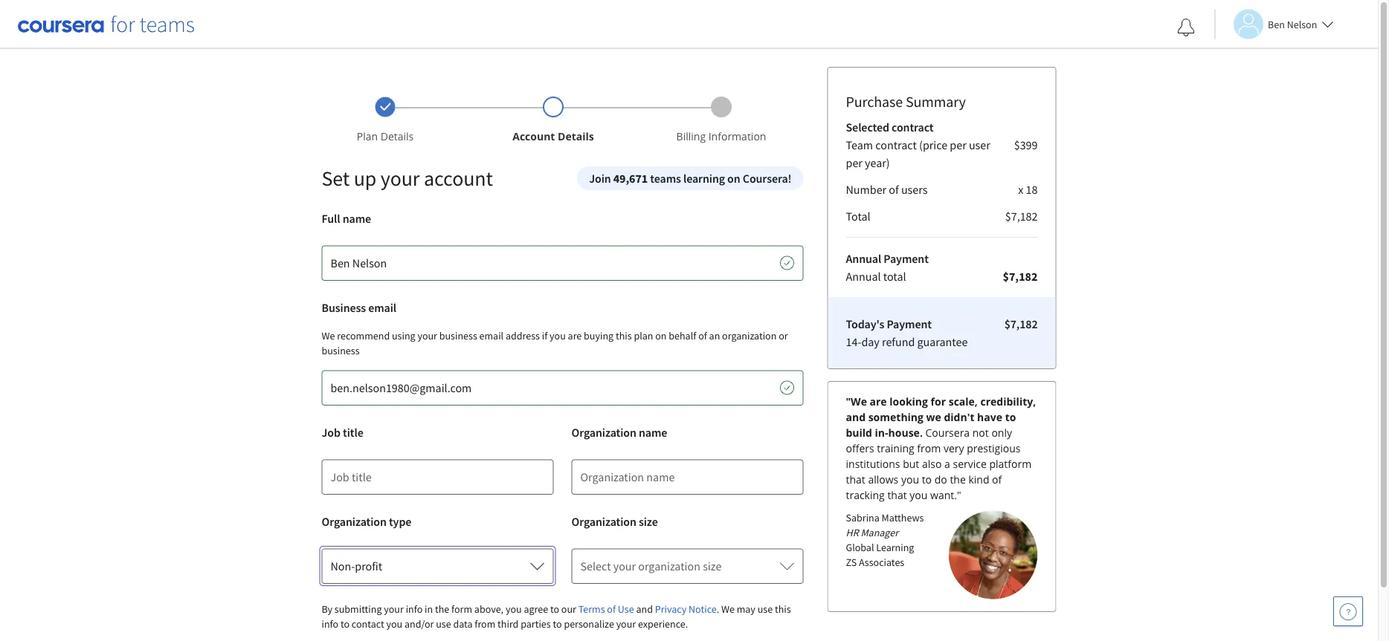 Task type: describe. For each thing, give the bounding box(es) containing it.
service
[[953, 457, 987, 472]]

Full name text field
[[322, 245, 780, 281]]

want."
[[930, 489, 961, 503]]

$7,182 for payment
[[1005, 317, 1038, 332]]

0 vertical spatial $7,182
[[1005, 209, 1038, 224]]

plan
[[357, 129, 378, 144]]

ben
[[1268, 17, 1285, 31]]

select your organization size button
[[572, 549, 804, 585]]

sabrina matthews hr manager global learning zs associates
[[846, 512, 924, 570]]

coursera image
[[18, 12, 194, 36]]

above,
[[474, 603, 504, 617]]

number of users
[[846, 182, 928, 197]]

show notifications image
[[1177, 19, 1195, 36]]

privacy notice link
[[655, 603, 717, 617]]

may
[[737, 603, 756, 617]]

x 18
[[1018, 182, 1038, 197]]

very
[[944, 442, 964, 456]]

sabrina
[[846, 512, 880, 525]]

full name
[[322, 211, 371, 226]]

$399
[[1014, 138, 1038, 152]]

profit
[[355, 559, 382, 574]]

you left want."
[[910, 489, 928, 503]]

buying
[[584, 329, 614, 343]]

annual for annual total
[[846, 269, 881, 284]]

scale,
[[949, 395, 978, 409]]

training
[[877, 442, 915, 456]]

users
[[901, 182, 928, 197]]

organization for organization size
[[572, 515, 637, 530]]

plan details
[[357, 129, 414, 144]]

teams
[[650, 171, 681, 186]]

payment for today's payment
[[887, 317, 932, 332]]

49,671
[[613, 171, 648, 186]]

contact
[[352, 618, 384, 631]]

are inside we recommend using your business email address if you are buying this plan on behalf of an organization or business
[[568, 329, 582, 343]]

join
[[589, 171, 611, 186]]

this inside . we may use this info to contact you and/or use data from third parties to personalize your experience.
[[775, 603, 791, 617]]

annual total
[[846, 269, 906, 284]]

or
[[779, 329, 788, 343]]

billing
[[676, 129, 706, 144]]

account
[[513, 129, 555, 144]]

this inside we recommend using your business email address if you are buying this plan on behalf of an organization or business
[[616, 329, 632, 343]]

submitting
[[335, 603, 382, 617]]

Organization name text field
[[572, 460, 804, 495]]

(price
[[919, 138, 948, 152]]

coursera!
[[743, 171, 792, 186]]

total
[[883, 269, 906, 284]]

0 horizontal spatial use
[[436, 618, 451, 631]]

1 vertical spatial that
[[888, 489, 907, 503]]

tracking
[[846, 489, 885, 503]]

your inside . we may use this info to contact you and/or use data from third parties to personalize your experience.
[[616, 618, 636, 631]]

email inside we recommend using your business email address if you are buying this plan on behalf of an organization or business
[[479, 329, 504, 343]]

associates
[[859, 556, 905, 570]]

using
[[392, 329, 415, 343]]

.
[[717, 603, 719, 617]]

recommend
[[337, 329, 390, 343]]

your up contact
[[384, 603, 404, 617]]

select
[[581, 559, 611, 574]]

1 horizontal spatial use
[[758, 603, 773, 617]]

to inside "we are looking for scale, credibility, and something we didn't have to build in-house.
[[1005, 411, 1016, 425]]

Business email text field
[[322, 370, 780, 406]]

by submitting your info in the form above, you agree to our terms of use and privacy notice
[[322, 603, 717, 617]]

an
[[709, 329, 720, 343]]

for
[[931, 395, 946, 409]]

notice
[[689, 603, 717, 617]]

platform
[[990, 457, 1032, 472]]

details for plan details
[[381, 129, 414, 144]]

set
[[322, 165, 350, 192]]

. we may use this info to contact you and/or use data from third parties to personalize your experience.
[[322, 603, 791, 631]]

non-profit button
[[322, 549, 554, 585]]

but
[[903, 457, 920, 472]]

0 horizontal spatial and
[[636, 603, 653, 617]]

details for account details
[[558, 129, 594, 144]]

guarantee
[[917, 335, 968, 350]]

data
[[453, 618, 473, 631]]

matthews
[[882, 512, 924, 525]]

build
[[846, 426, 872, 440]]

we
[[926, 411, 942, 425]]

18
[[1026, 182, 1038, 197]]

your right up
[[381, 165, 420, 192]]

you down but
[[901, 473, 919, 487]]

0 vertical spatial that
[[846, 473, 866, 487]]

zs
[[846, 556, 857, 570]]

purchase summary
[[846, 93, 966, 111]]

in-
[[875, 426, 888, 440]]

your inside we recommend using your business email address if you are buying this plan on behalf of an organization or business
[[418, 329, 437, 343]]

contract for team
[[876, 138, 917, 152]]

by
[[322, 603, 333, 617]]

selected
[[846, 120, 889, 135]]

0 vertical spatial info
[[406, 603, 423, 617]]

job
[[322, 425, 341, 440]]

title
[[343, 425, 363, 440]]

x
[[1018, 182, 1024, 197]]

hr
[[846, 527, 859, 540]]

allows
[[868, 473, 899, 487]]

name for organization name
[[639, 425, 667, 440]]

team contract (price per user per year)
[[846, 138, 991, 170]]

set up your account
[[322, 165, 493, 192]]

selected contract
[[846, 120, 934, 135]]

size inside 'popup button'
[[703, 559, 722, 574]]

in
[[425, 603, 433, 617]]

organization type
[[322, 515, 412, 530]]

credibility,
[[981, 395, 1036, 409]]

select your organization size
[[581, 559, 722, 574]]

purchase
[[846, 93, 903, 111]]

contract for selected
[[892, 120, 934, 135]]

1 vertical spatial the
[[435, 603, 449, 617]]



Task type: vqa. For each thing, say whether or not it's contained in the screenshot.
title on the bottom left
yes



Task type: locate. For each thing, give the bounding box(es) containing it.
billing information
[[676, 129, 766, 144]]

organization for organization type
[[322, 515, 387, 530]]

2 annual from the top
[[846, 269, 881, 284]]

have
[[977, 411, 1003, 425]]

to down submitting
[[341, 618, 350, 631]]

14-day refund guarantee
[[846, 335, 968, 350]]

size up .
[[703, 559, 722, 574]]

use
[[758, 603, 773, 617], [436, 618, 451, 631]]

1 horizontal spatial are
[[870, 395, 887, 409]]

1 vertical spatial are
[[870, 395, 887, 409]]

per down team
[[846, 155, 863, 170]]

1 horizontal spatial details
[[558, 129, 594, 144]]

from up also
[[917, 442, 941, 456]]

you for . we may use this info to contact you and/or use data from third parties to personalize your experience.
[[386, 618, 402, 631]]

coursera not only offers training from very prestigious institutions but also a service         platform that allows you to do the kind of tracking that you want."
[[846, 426, 1032, 503]]

1 vertical spatial business
[[322, 344, 360, 358]]

0 horizontal spatial this
[[616, 329, 632, 343]]

use
[[618, 603, 634, 617]]

contract inside team contract (price per user per year)
[[876, 138, 917, 152]]

are right "we
[[870, 395, 887, 409]]

your right select
[[613, 559, 636, 574]]

organization inside 'popup button'
[[638, 559, 701, 574]]

1 vertical spatial $7,182
[[1003, 269, 1038, 284]]

0 vertical spatial contract
[[892, 120, 934, 135]]

0 vertical spatial this
[[616, 329, 632, 343]]

annual down annual payment
[[846, 269, 881, 284]]

1 horizontal spatial per
[[950, 138, 967, 152]]

a
[[945, 457, 950, 472]]

use right may
[[758, 603, 773, 617]]

address
[[506, 329, 540, 343]]

to inside coursera not only offers training from very prestigious institutions but also a service         platform that allows you to do the kind of tracking that you want."
[[922, 473, 932, 487]]

we right .
[[721, 603, 735, 617]]

organization size
[[572, 515, 658, 530]]

size up select your organization size
[[639, 515, 658, 530]]

number
[[846, 182, 887, 197]]

1 horizontal spatial email
[[479, 329, 504, 343]]

name for full name
[[343, 211, 371, 226]]

from
[[917, 442, 941, 456], [475, 618, 496, 631]]

contract down "selected contract"
[[876, 138, 917, 152]]

0 horizontal spatial the
[[435, 603, 449, 617]]

organization
[[722, 329, 777, 343], [638, 559, 701, 574]]

14-
[[846, 335, 862, 350]]

1 horizontal spatial we
[[721, 603, 735, 617]]

and right use
[[636, 603, 653, 617]]

form
[[452, 603, 472, 617]]

organization up select
[[572, 515, 637, 530]]

of left users
[[889, 182, 899, 197]]

1 horizontal spatial on
[[727, 171, 741, 186]]

0 vertical spatial name
[[343, 211, 371, 226]]

0 horizontal spatial info
[[322, 618, 339, 631]]

0 vertical spatial from
[[917, 442, 941, 456]]

ben nelson
[[1268, 17, 1317, 31]]

0 vertical spatial payment
[[884, 251, 929, 266]]

of left the 'an'
[[698, 329, 707, 343]]

0 vertical spatial size
[[639, 515, 658, 530]]

this right may
[[775, 603, 791, 617]]

"we
[[846, 395, 867, 409]]

1 horizontal spatial size
[[703, 559, 722, 574]]

personalize
[[564, 618, 614, 631]]

on right learning
[[727, 171, 741, 186]]

and inside "we are looking for scale, credibility, and something we didn't have to build in-house.
[[846, 411, 866, 425]]

organization name
[[572, 425, 667, 440]]

business down 'recommend'
[[322, 344, 360, 358]]

the inside coursera not only offers training from very prestigious institutions but also a service         platform that allows you to do the kind of tracking that you want."
[[950, 473, 966, 487]]

1 vertical spatial annual
[[846, 269, 881, 284]]

organization down business email text field
[[572, 425, 637, 440]]

0 vertical spatial are
[[568, 329, 582, 343]]

didn't
[[944, 411, 975, 425]]

manager
[[861, 527, 898, 540]]

year)
[[865, 155, 890, 170]]

of inside coursera not only offers training from very prestigious institutions but also a service         platform that allows you to do the kind of tracking that you want."
[[992, 473, 1002, 487]]

join 49,671 teams learning on coursera!
[[589, 171, 792, 186]]

1 vertical spatial contract
[[876, 138, 917, 152]]

1 horizontal spatial from
[[917, 442, 941, 456]]

1 vertical spatial organization
[[638, 559, 701, 574]]

organization inside we recommend using your business email address if you are buying this plan on behalf of an organization or business
[[722, 329, 777, 343]]

we inside we recommend using your business email address if you are buying this plan on behalf of an organization or business
[[322, 329, 335, 343]]

2 vertical spatial $7,182
[[1005, 317, 1038, 332]]

business
[[439, 329, 477, 343], [322, 344, 360, 358]]

0 horizontal spatial organization
[[638, 559, 701, 574]]

from down above,
[[475, 618, 496, 631]]

on inside we recommend using your business email address if you are buying this plan on behalf of an organization or business
[[655, 329, 667, 343]]

0 horizontal spatial that
[[846, 473, 866, 487]]

1 horizontal spatial name
[[639, 425, 667, 440]]

details right plan
[[381, 129, 414, 144]]

details
[[381, 129, 414, 144], [558, 129, 594, 144]]

$7,182 for total
[[1003, 269, 1038, 284]]

to left do
[[922, 473, 932, 487]]

business right using
[[439, 329, 477, 343]]

on right plan at the left bottom
[[655, 329, 667, 343]]

1 vertical spatial from
[[475, 618, 496, 631]]

privacy
[[655, 603, 687, 617]]

0 horizontal spatial are
[[568, 329, 582, 343]]

1 vertical spatial email
[[479, 329, 504, 343]]

size
[[639, 515, 658, 530], [703, 559, 722, 574]]

from inside . we may use this info to contact you and/or use data from third parties to personalize your experience.
[[475, 618, 496, 631]]

the right the in
[[435, 603, 449, 617]]

type
[[389, 515, 412, 530]]

0 vertical spatial business
[[439, 329, 477, 343]]

that up 'tracking'
[[846, 473, 866, 487]]

1 horizontal spatial this
[[775, 603, 791, 617]]

info down by
[[322, 618, 339, 631]]

to down credibility,
[[1005, 411, 1016, 425]]

to left our
[[550, 603, 559, 617]]

you left and/or
[[386, 618, 402, 631]]

organization
[[572, 425, 637, 440], [322, 515, 387, 530], [572, 515, 637, 530]]

Job title text field
[[322, 460, 554, 495]]

1 horizontal spatial business
[[439, 329, 477, 343]]

0 vertical spatial organization
[[722, 329, 777, 343]]

of right kind
[[992, 473, 1002, 487]]

offers
[[846, 442, 874, 456]]

annual payment
[[846, 251, 929, 266]]

we inside . we may use this info to contact you and/or use data from third parties to personalize your experience.
[[721, 603, 735, 617]]

1 vertical spatial name
[[639, 425, 667, 440]]

from inside coursera not only offers training from very prestigious institutions but also a service         platform that allows you to do the kind of tracking that you want."
[[917, 442, 941, 456]]

1 horizontal spatial the
[[950, 473, 966, 487]]

looking
[[890, 395, 928, 409]]

plan
[[634, 329, 653, 343]]

0 horizontal spatial on
[[655, 329, 667, 343]]

today's payment
[[846, 317, 932, 332]]

full
[[322, 211, 340, 226]]

your right using
[[418, 329, 437, 343]]

are inside "we are looking for scale, credibility, and something we didn't have to build in-house.
[[870, 395, 887, 409]]

refund
[[882, 335, 915, 350]]

you inside . we may use this info to contact you and/or use data from third parties to personalize your experience.
[[386, 618, 402, 631]]

0 vertical spatial annual
[[846, 251, 882, 266]]

today's
[[846, 317, 885, 332]]

email up 'recommend'
[[368, 300, 396, 315]]

and
[[846, 411, 866, 425], [636, 603, 653, 617]]

non-profit
[[331, 559, 382, 574]]

1 details from the left
[[381, 129, 414, 144]]

of inside we recommend using your business email address if you are buying this plan on behalf of an organization or business
[[698, 329, 707, 343]]

name up organization name text field
[[639, 425, 667, 440]]

organization up privacy
[[638, 559, 701, 574]]

you up third
[[506, 603, 522, 617]]

0 horizontal spatial per
[[846, 155, 863, 170]]

business
[[322, 300, 366, 315]]

0 horizontal spatial size
[[639, 515, 658, 530]]

0 vertical spatial and
[[846, 411, 866, 425]]

that down the allows
[[888, 489, 907, 503]]

your down use
[[616, 618, 636, 631]]

1 horizontal spatial and
[[846, 411, 866, 425]]

contract
[[892, 120, 934, 135], [876, 138, 917, 152]]

0 vertical spatial per
[[950, 138, 967, 152]]

something
[[868, 411, 924, 425]]

learning
[[876, 541, 914, 555]]

terms of use link
[[578, 603, 634, 617]]

0 horizontal spatial details
[[381, 129, 414, 144]]

$7,182
[[1005, 209, 1038, 224], [1003, 269, 1038, 284], [1005, 317, 1038, 332]]

organization left or
[[722, 329, 777, 343]]

email
[[368, 300, 396, 315], [479, 329, 504, 343]]

1 vertical spatial use
[[436, 618, 451, 631]]

sabrina matthews image
[[949, 511, 1038, 600]]

this left plan at the left bottom
[[616, 329, 632, 343]]

use left data
[[436, 618, 451, 631]]

solid check image
[[375, 97, 396, 118]]

we recommend using your business email address if you are buying this plan on behalf of an organization or business
[[322, 329, 788, 358]]

you
[[550, 329, 566, 343], [901, 473, 919, 487], [910, 489, 928, 503], [506, 603, 522, 617], [386, 618, 402, 631]]

0 horizontal spatial name
[[343, 211, 371, 226]]

summary
[[906, 93, 966, 111]]

0 vertical spatial on
[[727, 171, 741, 186]]

are
[[568, 329, 582, 343], [870, 395, 887, 409]]

you right "if"
[[550, 329, 566, 343]]

1 vertical spatial payment
[[887, 317, 932, 332]]

if
[[542, 329, 548, 343]]

payment up 14-day refund guarantee
[[887, 317, 932, 332]]

help center image
[[1340, 603, 1357, 621]]

to
[[1005, 411, 1016, 425], [922, 473, 932, 487], [550, 603, 559, 617], [341, 618, 350, 631], [553, 618, 562, 631]]

info left the in
[[406, 603, 423, 617]]

1 vertical spatial size
[[703, 559, 722, 574]]

1 vertical spatial on
[[655, 329, 667, 343]]

are left buying
[[568, 329, 582, 343]]

information
[[709, 129, 766, 144]]

do
[[935, 473, 947, 487]]

your inside 'popup button'
[[613, 559, 636, 574]]

agree
[[524, 603, 548, 617]]

also
[[922, 457, 942, 472]]

2 details from the left
[[558, 129, 594, 144]]

per left the user at the top
[[950, 138, 967, 152]]

payment for annual payment
[[884, 251, 929, 266]]

0 vertical spatial the
[[950, 473, 966, 487]]

1 vertical spatial and
[[636, 603, 653, 617]]

total
[[846, 209, 871, 224]]

details right account at the top of page
[[558, 129, 594, 144]]

0 vertical spatial email
[[368, 300, 396, 315]]

payment up total
[[884, 251, 929, 266]]

you inside we recommend using your business email address if you are buying this plan on behalf of an organization or business
[[550, 329, 566, 343]]

1 vertical spatial info
[[322, 618, 339, 631]]

and down "we
[[846, 411, 866, 425]]

business email
[[322, 300, 396, 315]]

1 horizontal spatial that
[[888, 489, 907, 503]]

you for by submitting your info in the form above, you agree to our terms of use and privacy notice
[[506, 603, 522, 617]]

organization for organization name
[[572, 425, 637, 440]]

0 horizontal spatial business
[[322, 344, 360, 358]]

1 vertical spatial we
[[721, 603, 735, 617]]

we down 'business'
[[322, 329, 335, 343]]

1 vertical spatial this
[[775, 603, 791, 617]]

job title
[[322, 425, 363, 440]]

1 horizontal spatial info
[[406, 603, 423, 617]]

0 horizontal spatial email
[[368, 300, 396, 315]]

account details
[[513, 129, 594, 144]]

behalf
[[669, 329, 696, 343]]

name right full
[[343, 211, 371, 226]]

only
[[992, 426, 1012, 440]]

email left address
[[479, 329, 504, 343]]

info inside . we may use this info to contact you and/or use data from third parties to personalize your experience.
[[322, 618, 339, 631]]

annual up annual total
[[846, 251, 882, 266]]

0 vertical spatial we
[[322, 329, 335, 343]]

the right do
[[950, 473, 966, 487]]

ben nelson button
[[1215, 9, 1334, 39]]

contract down purchase summary
[[892, 120, 934, 135]]

day
[[862, 335, 880, 350]]

0 vertical spatial use
[[758, 603, 773, 617]]

0 horizontal spatial we
[[322, 329, 335, 343]]

terms
[[578, 603, 605, 617]]

0 horizontal spatial from
[[475, 618, 496, 631]]

1 annual from the top
[[846, 251, 882, 266]]

prestigious
[[967, 442, 1021, 456]]

1 vertical spatial per
[[846, 155, 863, 170]]

organization up non-profit
[[322, 515, 387, 530]]

our
[[561, 603, 576, 617]]

1 horizontal spatial organization
[[722, 329, 777, 343]]

annual for annual payment
[[846, 251, 882, 266]]

you for we recommend using your business email address if you are buying this plan on behalf of an organization or business
[[550, 329, 566, 343]]

to down our
[[553, 618, 562, 631]]

of left use
[[607, 603, 616, 617]]

kind
[[969, 473, 990, 487]]



